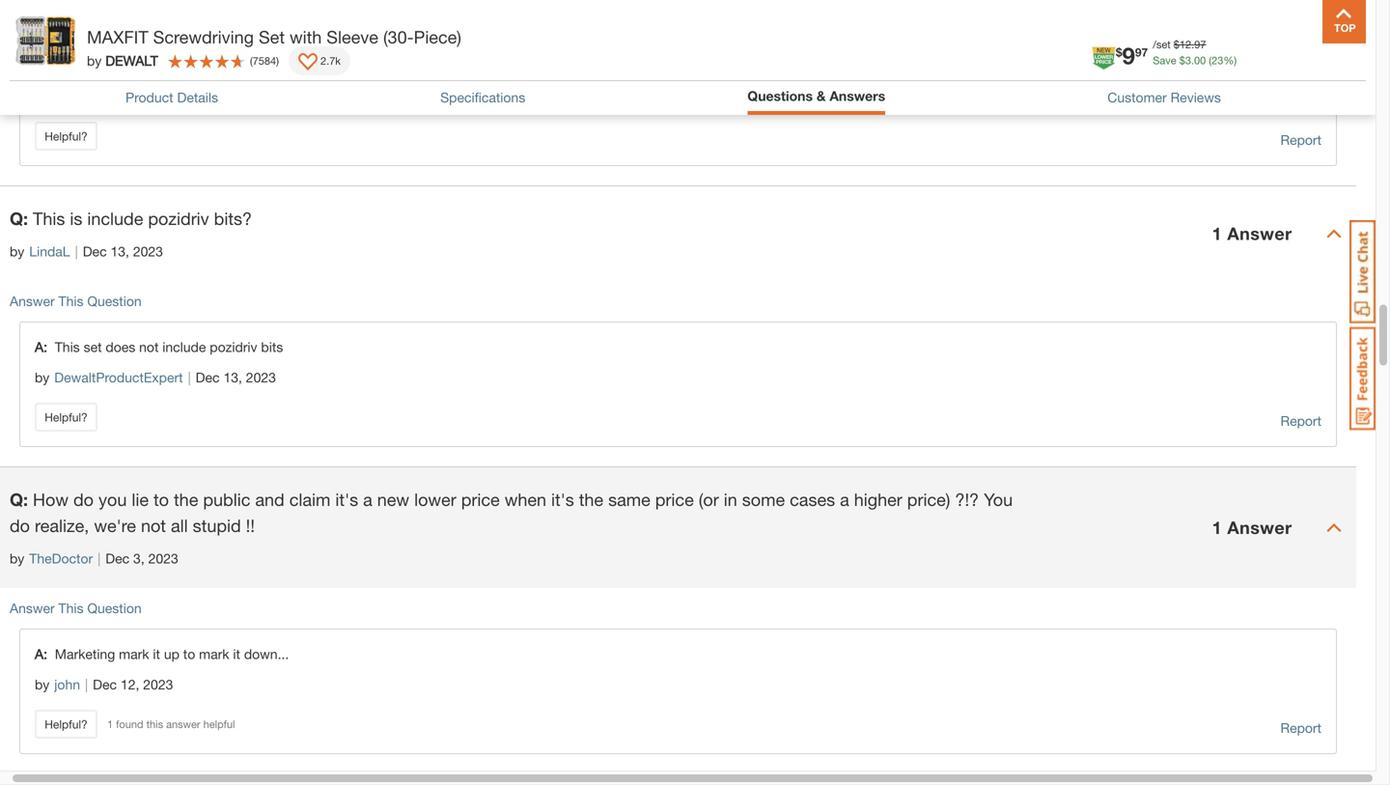 Task type: describe. For each thing, give the bounding box(es) containing it.
$ down 12
[[1180, 54, 1186, 67]]

same
[[609, 489, 651, 510]]

down...
[[244, 646, 289, 662]]

| for how do you lie to the public and claim it's a new lower price when it's the same price (or in some cases a higher price) ?!? you do realize, we're not all stupid !!
[[98, 551, 101, 567]]

does
[[106, 339, 135, 355]]

questions & answers
[[748, 88, 886, 104]]

set
[[259, 27, 285, 47]]

impact
[[108, 58, 149, 74]]

helpful
[[203, 718, 235, 731]]

caret image for this is include pozidriv bits?
[[1327, 226, 1343, 242]]

q: for q:
[[10, 489, 28, 510]]

!!
[[246, 515, 255, 536]]

claim
[[289, 489, 331, 510]]

answer for 3rd answer this question link from the bottom
[[10, 12, 55, 28]]

up
[[164, 646, 180, 662]]

1 found this answer helpful
[[107, 718, 235, 731]]

found
[[116, 718, 143, 731]]

set
[[84, 339, 102, 355]]

by dewalt
[[87, 53, 158, 69]]

0 vertical spatial not
[[139, 339, 159, 355]]

lie
[[132, 489, 149, 510]]

23
[[1212, 54, 1224, 67]]

1 the from the left
[[174, 489, 198, 510]]

not inside how do you lie to the public and claim it's a new lower price when it's the same price (or in some cases a higher price) ?!? you do realize, we're not all stupid !!
[[141, 515, 166, 536]]

1 for this is include pozidriv bits?
[[1213, 223, 1223, 244]]

details
[[177, 89, 218, 105]]

report for how do you lie to the public and claim it's a new lower price when it's the same price (or in some cases a higher price) ?!? you do realize, we're not all stupid !!
[[1281, 720, 1322, 736]]

2 dewaltproductexpert from the top
[[54, 370, 183, 386]]

12
[[1180, 38, 1192, 51]]

dec for this is include pozidriv bits?
[[83, 244, 107, 259]]

product
[[126, 89, 173, 105]]

lindal button
[[29, 242, 70, 262]]

3 helpful? from the top
[[45, 718, 88, 731]]

bits
[[261, 339, 283, 355]]

helpful? for 3rd answer this question link from the bottom
[[45, 130, 88, 143]]

1 dewaltproductexpert from the top
[[54, 89, 183, 104]]

a: for this is include pozidriv bits?
[[35, 339, 47, 355]]

report button for this is include pozidriv bits?
[[1281, 411, 1322, 432]]

0 vertical spatial .
[[1192, 38, 1195, 51]]

1 horizontal spatial it
[[153, 646, 160, 662]]

maxfit screwdriving set with sleeve (30-piece)
[[87, 27, 462, 47]]

cases
[[790, 489, 836, 510]]

how do you lie to the public and claim it's a new lower price when it's the same price (or in some cases a higher price) ?!? you do realize, we're not all stupid !!
[[10, 489, 1013, 536]]

1 answer this question link from the top
[[10, 12, 142, 28]]

1 vertical spatial include
[[163, 339, 206, 355]]

1 report button from the top
[[1281, 130, 1322, 151]]

this for 3rd answer this question link from the bottom
[[58, 12, 84, 28]]

2023 for bits?
[[133, 244, 163, 259]]

by lindal | dec 13, 2023
[[10, 244, 163, 259]]

by for this is include pozidriv bits?
[[10, 244, 24, 259]]

question for how do you lie to the public and claim it's a new lower price when it's the same price (or in some cases a higher price) ?!? you do realize, we're not all stupid !!
[[87, 600, 142, 616]]

you
[[984, 489, 1013, 510]]

thedoctor button
[[29, 549, 93, 569]]

john
[[54, 677, 80, 693]]

product image image
[[14, 10, 77, 72]]

1 dewaltproductexpert button from the top
[[54, 86, 183, 107]]

?!?
[[956, 489, 980, 510]]

by for marketing mark it up to mark it down...
[[35, 677, 50, 693]]

2023 for include
[[246, 370, 276, 386]]

answer this question link for this is include pozidriv bits?
[[10, 293, 142, 309]]

to inside how do you lie to the public and claim it's a new lower price when it's the same price (or in some cases a higher price) ?!? you do realize, we're not all stupid !!
[[154, 489, 169, 510]]

answers
[[830, 88, 886, 104]]

$ 9 97
[[1116, 42, 1149, 69]]

helpful? for this is include pozidriv bits?'s answer this question link
[[45, 411, 88, 424]]

bits?
[[214, 208, 252, 229]]

screwdriving
[[153, 27, 254, 47]]

2023 right 3, at the bottom of the page
[[148, 551, 178, 567]]

customer
[[1108, 89, 1167, 105]]

dec left 18,
[[196, 89, 220, 104]]

1 vertical spatial .
[[1192, 54, 1195, 67]]

dewalt
[[105, 53, 158, 69]]

2 mark from the left
[[199, 646, 229, 662]]

)
[[276, 54, 279, 67]]

reviews
[[1171, 89, 1222, 105]]

1 price from the left
[[461, 489, 500, 510]]

$ inside $ 9 97
[[1116, 45, 1123, 59]]

2023 right 18,
[[246, 89, 276, 104]]

(30-
[[383, 27, 414, 47]]

john button
[[54, 674, 80, 696]]

dewaltproductexpert | dec 18, 2023
[[54, 89, 276, 104]]

0 horizontal spatial do
[[10, 515, 30, 536]]

00
[[1195, 54, 1207, 67]]

question for this is include pozidriv bits?
[[87, 293, 142, 309]]

1 answer for how do you lie to the public and claim it's a new lower price when it's the same price (or in some cases a higher price) ?!? you do realize, we're not all stupid !!
[[1213, 517, 1293, 538]]

0 vertical spatial do
[[73, 489, 94, 510]]

18,
[[224, 89, 242, 104]]

2.7k
[[321, 54, 341, 67]]

with
[[290, 27, 322, 47]]

yes,
[[55, 58, 80, 74]]

2.7k button
[[289, 46, 351, 75]]

and
[[255, 489, 285, 510]]

product details
[[126, 89, 218, 105]]

answer this question for this is include pozidriv bits?
[[10, 293, 142, 309]]

maxfit
[[87, 27, 148, 47]]

12,
[[121, 677, 139, 693]]

a: for how do you lie to the public and claim it's a new lower price when it's the same price (or in some cases a higher price) ?!? you do realize, we're not all stupid !!
[[35, 646, 47, 662]]

2 ( from the left
[[250, 54, 253, 67]]

2 horizontal spatial it
[[233, 646, 240, 662]]

q: for q: this is include pozidriv bits?
[[10, 208, 28, 229]]

answer this question for how do you lie to the public and claim it's a new lower price when it's the same price (or in some cases a higher price) ?!? you do realize, we're not all stupid !!
[[10, 600, 142, 616]]

marketing
[[55, 646, 115, 662]]

this up lindal
[[33, 208, 65, 229]]

2 dewaltproductexpert button from the top
[[54, 367, 183, 388]]

specifications
[[441, 89, 526, 105]]

by for this set does not include pozidriv bits
[[35, 370, 50, 386]]

| for this is include pozidriv bits?
[[75, 244, 78, 259]]

&
[[817, 88, 826, 104]]

dec for marketing mark it up to mark it down...
[[93, 677, 117, 693]]

/set
[[1153, 38, 1171, 51]]

1 for how do you lie to the public and claim it's a new lower price when it's the same price (or in some cases a higher price) ?!? you do realize, we're not all stupid !!
[[1213, 517, 1223, 538]]

a: marketing mark it up to mark it down...
[[35, 646, 289, 662]]



Task type: locate. For each thing, give the bounding box(es) containing it.
2 vertical spatial report
[[1281, 720, 1322, 736]]

the up "all"
[[174, 489, 198, 510]]

by thedoctor | dec 3, 2023
[[10, 551, 178, 567]]

| right john
[[85, 677, 88, 693]]

a: left "set" at the top of the page
[[35, 339, 47, 355]]

by for how do you lie to the public and claim it's a new lower price when it's the same price (or in some cases a higher price) ?!? you do realize, we're not all stupid !!
[[10, 551, 24, 567]]

%)
[[1224, 54, 1238, 67]]

include up by lindal | dec 13, 2023
[[87, 208, 143, 229]]

it's right claim
[[336, 489, 358, 510]]

3 a: from the top
[[35, 646, 47, 662]]

0 horizontal spatial (
[[250, 54, 253, 67]]

pozidriv left "bits"
[[210, 339, 257, 355]]

1 vertical spatial answer this question
[[10, 293, 142, 309]]

q: this is include pozidriv bits?
[[10, 208, 252, 229]]

dewaltproductexpert down "does"
[[54, 370, 183, 386]]

this down by lindal | dec 13, 2023
[[58, 293, 84, 309]]

1 horizontal spatial mark
[[199, 646, 229, 662]]

1 vertical spatial report button
[[1281, 411, 1322, 432]]

1 vertical spatial do
[[10, 515, 30, 536]]

0 vertical spatial caret image
[[1327, 226, 1343, 242]]

1 horizontal spatial 97
[[1195, 38, 1207, 51]]

3 answer this question link from the top
[[10, 600, 142, 616]]

1 helpful? button from the top
[[35, 122, 98, 151]]

we're
[[94, 515, 136, 536]]

a right cases
[[840, 489, 850, 510]]

is left impact
[[95, 58, 104, 74]]

dec down the a: this set does not include pozidriv bits
[[196, 370, 220, 386]]

2 the from the left
[[579, 489, 604, 510]]

a left the new
[[363, 489, 373, 510]]

1 vertical spatial question
[[87, 293, 142, 309]]

/set $ 12 . 97 save $ 3 . 00 ( 23 %)
[[1153, 38, 1238, 67]]

when
[[505, 489, 547, 510]]

0 vertical spatial report button
[[1281, 130, 1322, 151]]

by john | dec 12, 2023
[[35, 677, 173, 693]]

2 helpful? button from the top
[[35, 403, 98, 432]]

2 vertical spatial a:
[[35, 646, 47, 662]]

some
[[743, 489, 785, 510]]

this
[[58, 12, 84, 28], [33, 208, 65, 229], [58, 293, 84, 309], [55, 339, 80, 355], [58, 600, 84, 616]]

this for answer this question link related to how do you lie to the public and claim it's a new lower price when it's the same price (or in some cases a higher price) ?!? you do realize, we're not all stupid !!
[[58, 600, 84, 616]]

|
[[188, 89, 191, 104], [75, 244, 78, 259], [188, 370, 191, 386], [98, 551, 101, 567], [85, 677, 88, 693]]

rated.
[[153, 58, 188, 74]]

13, down the a: this set does not include pozidriv bits
[[224, 370, 242, 386]]

this for this is include pozidriv bits?'s answer this question link
[[58, 293, 84, 309]]

how
[[33, 489, 69, 510]]

0 vertical spatial question
[[87, 12, 142, 28]]

this left "set" at the top of the page
[[55, 339, 80, 355]]

0 horizontal spatial a
[[363, 489, 373, 510]]

1 vertical spatial answer this question link
[[10, 293, 142, 309]]

0 horizontal spatial price
[[461, 489, 500, 510]]

1 vertical spatial dewaltproductexpert button
[[54, 367, 183, 388]]

q: left how
[[10, 489, 28, 510]]

public
[[203, 489, 251, 510]]

$ left /set
[[1116, 45, 1123, 59]]

2 vertical spatial question
[[87, 600, 142, 616]]

answer this question up "yes," at the left top of the page
[[10, 12, 142, 28]]

7584
[[253, 54, 276, 67]]

1 vertical spatial q:
[[10, 489, 28, 510]]

answer this question up "set" at the top of the page
[[10, 293, 142, 309]]

mark
[[119, 646, 149, 662], [199, 646, 229, 662]]

1 q: from the top
[[10, 208, 28, 229]]

report button
[[1281, 130, 1322, 151], [1281, 411, 1322, 432], [1281, 718, 1322, 739]]

new
[[377, 489, 410, 510]]

( left the ) at the top left of page
[[250, 54, 253, 67]]

helpful? down "yes," at the left top of the page
[[45, 130, 88, 143]]

3 helpful? button from the top
[[35, 710, 98, 739]]

dewaltproductexpert button down "does"
[[54, 367, 183, 388]]

answer this question link
[[10, 12, 142, 28], [10, 293, 142, 309], [10, 600, 142, 616]]

2 answer this question from the top
[[10, 293, 142, 309]]

piece)
[[414, 27, 462, 47]]

0 horizontal spatial to
[[154, 489, 169, 510]]

.
[[1192, 38, 1195, 51], [1192, 54, 1195, 67]]

answer
[[10, 12, 55, 28], [1228, 223, 1293, 244], [10, 293, 55, 309], [1228, 517, 1293, 538], [10, 600, 55, 616]]

1 a from the left
[[363, 489, 373, 510]]

1 vertical spatial helpful?
[[45, 411, 88, 424]]

0 vertical spatial 1
[[1213, 223, 1223, 244]]

to right the "lie"
[[154, 489, 169, 510]]

0 horizontal spatial 97
[[1136, 45, 1149, 59]]

| for marketing mark it up to mark it down...
[[85, 677, 88, 693]]

helpful? button down "yes," at the left top of the page
[[35, 122, 98, 151]]

answer
[[166, 718, 200, 731]]

dec for how do you lie to the public and claim it's a new lower price when it's the same price (or in some cases a higher price) ?!? you do realize, we're not all stupid !!
[[106, 551, 130, 567]]

3,
[[133, 551, 145, 567]]

price left (or
[[656, 489, 694, 510]]

(or
[[699, 489, 719, 510]]

0 vertical spatial q:
[[10, 208, 28, 229]]

it left down...
[[233, 646, 240, 662]]

customer reviews
[[1108, 89, 1222, 105]]

question up by dewalt
[[87, 12, 142, 28]]

. down 12
[[1192, 54, 1195, 67]]

not
[[139, 339, 159, 355], [141, 515, 166, 536]]

helpful? down john button
[[45, 718, 88, 731]]

1 horizontal spatial to
[[183, 646, 195, 662]]

1 vertical spatial to
[[183, 646, 195, 662]]

dec for this set does not include pozidriv bits
[[196, 370, 220, 386]]

dec left 3, at the bottom of the page
[[106, 551, 130, 567]]

1 vertical spatial 1 answer
[[1213, 517, 1293, 538]]

the left same
[[579, 489, 604, 510]]

1 answer this question from the top
[[10, 12, 142, 28]]

do left the you
[[73, 489, 94, 510]]

a: yes, it is impact rated.
[[35, 58, 188, 74]]

0 vertical spatial is
[[95, 58, 104, 74]]

1 vertical spatial a:
[[35, 339, 47, 355]]

2 a from the left
[[840, 489, 850, 510]]

97 inside $ 9 97
[[1136, 45, 1149, 59]]

answer for answer this question link related to how do you lie to the public and claim it's a new lower price when it's the same price (or in some cases a higher price) ?!? you do realize, we're not all stupid !!
[[10, 600, 55, 616]]

2 report from the top
[[1281, 413, 1322, 429]]

sleeve
[[327, 27, 379, 47]]

( inside /set $ 12 . 97 save $ 3 . 00 ( 23 %)
[[1210, 54, 1212, 67]]

0 vertical spatial to
[[154, 489, 169, 510]]

0 horizontal spatial mark
[[119, 646, 149, 662]]

(
[[1210, 54, 1212, 67], [250, 54, 253, 67]]

2 question from the top
[[87, 293, 142, 309]]

9
[[1123, 42, 1136, 69]]

1 vertical spatial report
[[1281, 413, 1322, 429]]

0 vertical spatial include
[[87, 208, 143, 229]]

0 horizontal spatial it
[[84, 58, 91, 74]]

( right 00
[[1210, 54, 1212, 67]]

it right "yes," at the left top of the page
[[84, 58, 91, 74]]

1 answer
[[1213, 223, 1293, 244], [1213, 517, 1293, 538]]

a:
[[35, 58, 47, 74], [35, 339, 47, 355], [35, 646, 47, 662]]

answer for this is include pozidriv bits?'s answer this question link
[[10, 293, 55, 309]]

top button
[[1323, 0, 1367, 43]]

. up 00
[[1192, 38, 1195, 51]]

$
[[1174, 38, 1180, 51], [1116, 45, 1123, 59], [1180, 54, 1186, 67]]

answer this question link for how do you lie to the public and claim it's a new lower price when it's the same price (or in some cases a higher price) ?!? you do realize, we're not all stupid !!
[[10, 600, 142, 616]]

2 vertical spatial helpful? button
[[35, 710, 98, 739]]

2 1 answer from the top
[[1213, 517, 1293, 538]]

1 vertical spatial dewaltproductexpert
[[54, 370, 183, 386]]

0 horizontal spatial pozidriv
[[148, 208, 209, 229]]

mark up "12,"
[[119, 646, 149, 662]]

helpful? down "set" at the top of the page
[[45, 411, 88, 424]]

thedoctor
[[29, 551, 93, 567]]

caret image
[[1327, 226, 1343, 242], [1327, 520, 1343, 536]]

this
[[146, 718, 163, 731]]

1 horizontal spatial the
[[579, 489, 604, 510]]

2 q: from the top
[[10, 489, 28, 510]]

report button for how do you lie to the public and claim it's a new lower price when it's the same price (or in some cases a higher price) ?!? you do realize, we're not all stupid !!
[[1281, 718, 1322, 739]]

0 horizontal spatial it's
[[336, 489, 358, 510]]

1 vertical spatial caret image
[[1327, 520, 1343, 536]]

the
[[174, 489, 198, 510], [579, 489, 604, 510]]

all
[[171, 515, 188, 536]]

13, for pozidriv
[[111, 244, 129, 259]]

| down we're
[[98, 551, 101, 567]]

2023 down "bits"
[[246, 370, 276, 386]]

2023
[[246, 89, 276, 104], [133, 244, 163, 259], [246, 370, 276, 386], [148, 551, 178, 567], [143, 677, 173, 693]]

13, for not
[[224, 370, 242, 386]]

1 report from the top
[[1281, 132, 1322, 148]]

1 horizontal spatial a
[[840, 489, 850, 510]]

1 horizontal spatial 13,
[[224, 370, 242, 386]]

to right up
[[183, 646, 195, 662]]

helpful? button down john button
[[35, 710, 98, 739]]

helpful? button for this is include pozidriv bits?'s answer this question link
[[35, 403, 98, 432]]

0 vertical spatial helpful?
[[45, 130, 88, 143]]

1 mark from the left
[[119, 646, 149, 662]]

higher
[[855, 489, 903, 510]]

1 horizontal spatial include
[[163, 339, 206, 355]]

answer this question link up "yes," at the left top of the page
[[10, 12, 142, 28]]

mark right up
[[199, 646, 229, 662]]

0 vertical spatial 1 answer
[[1213, 223, 1293, 244]]

question down by thedoctor | dec 3, 2023
[[87, 600, 142, 616]]

$ right /set
[[1174, 38, 1180, 51]]

dec left "12,"
[[93, 677, 117, 693]]

question up "does"
[[87, 293, 142, 309]]

| for this set does not include pozidriv bits
[[188, 370, 191, 386]]

1 horizontal spatial do
[[73, 489, 94, 510]]

pozidriv left the bits?
[[148, 208, 209, 229]]

by dewaltproductexpert | dec 13, 2023
[[35, 370, 276, 386]]

2 price from the left
[[656, 489, 694, 510]]

0 horizontal spatial the
[[174, 489, 198, 510]]

feedback link image
[[1350, 326, 1376, 431]]

dec
[[196, 89, 220, 104], [83, 244, 107, 259], [196, 370, 220, 386], [106, 551, 130, 567], [93, 677, 117, 693]]

to
[[154, 489, 169, 510], [183, 646, 195, 662]]

3 report button from the top
[[1281, 718, 1322, 739]]

price)
[[908, 489, 951, 510]]

3 answer this question from the top
[[10, 600, 142, 616]]

dewaltproductexpert
[[54, 89, 183, 104], [54, 370, 183, 386]]

stupid
[[193, 515, 241, 536]]

it
[[84, 58, 91, 74], [153, 646, 160, 662], [233, 646, 240, 662]]

0 horizontal spatial include
[[87, 208, 143, 229]]

this up marketing
[[58, 600, 84, 616]]

0 vertical spatial a:
[[35, 58, 47, 74]]

this up "yes," at the left top of the page
[[58, 12, 84, 28]]

2 a: from the top
[[35, 339, 47, 355]]

2 vertical spatial helpful?
[[45, 718, 88, 731]]

2 vertical spatial answer this question link
[[10, 600, 142, 616]]

0 vertical spatial helpful? button
[[35, 122, 98, 151]]

not left "all"
[[141, 515, 166, 536]]

a
[[363, 489, 373, 510], [840, 489, 850, 510]]

1 question from the top
[[87, 12, 142, 28]]

lower
[[414, 489, 457, 510]]

dewaltproductexpert button down a: yes, it is impact rated.
[[54, 86, 183, 107]]

answer this question link up marketing
[[10, 600, 142, 616]]

product details button
[[126, 87, 218, 108], [126, 87, 218, 108]]

caret image for how do you lie to the public and claim it's a new lower price when it's the same price (or in some cases a higher price) ?!? you do realize, we're not all stupid !!
[[1327, 520, 1343, 536]]

0 horizontal spatial 13,
[[111, 244, 129, 259]]

answer this question
[[10, 12, 142, 28], [10, 293, 142, 309], [10, 600, 142, 616]]

1 a: from the top
[[35, 58, 47, 74]]

2 helpful? from the top
[[45, 411, 88, 424]]

1 vertical spatial 13,
[[224, 370, 242, 386]]

2 caret image from the top
[[1327, 520, 1343, 536]]

a: left "yes," at the left top of the page
[[35, 58, 47, 74]]

it left up
[[153, 646, 160, 662]]

2 vertical spatial answer this question
[[10, 600, 142, 616]]

0 vertical spatial dewaltproductexpert button
[[54, 86, 183, 107]]

1 1 answer from the top
[[1213, 223, 1293, 244]]

dewaltproductexpert down a: yes, it is impact rated.
[[54, 89, 183, 104]]

| right lindal
[[75, 244, 78, 259]]

live chat image
[[1350, 220, 1376, 324]]

it's right when
[[552, 489, 574, 510]]

report for this is include pozidriv bits?
[[1281, 413, 1322, 429]]

include up the by dewaltproductexpert | dec 13, 2023
[[163, 339, 206, 355]]

1 horizontal spatial is
[[95, 58, 104, 74]]

save
[[1153, 54, 1177, 67]]

realize,
[[35, 515, 89, 536]]

2 report button from the top
[[1281, 411, 1322, 432]]

is up by lindal | dec 13, 2023
[[70, 208, 82, 229]]

0 vertical spatial pozidriv
[[148, 208, 209, 229]]

q: up by lindal | dec 13, 2023
[[10, 208, 28, 229]]

| down the a: this set does not include pozidriv bits
[[188, 370, 191, 386]]

| down rated.
[[188, 89, 191, 104]]

3 question from the top
[[87, 600, 142, 616]]

97 right 12
[[1195, 38, 1207, 51]]

0 vertical spatial answer this question
[[10, 12, 142, 28]]

3 report from the top
[[1281, 720, 1322, 736]]

97
[[1195, 38, 1207, 51], [1136, 45, 1149, 59]]

1 horizontal spatial pozidriv
[[210, 339, 257, 355]]

0 vertical spatial 13,
[[111, 244, 129, 259]]

lindal
[[29, 244, 70, 259]]

2 vertical spatial 1
[[107, 718, 113, 731]]

1 vertical spatial pozidriv
[[210, 339, 257, 355]]

0 vertical spatial answer this question link
[[10, 12, 142, 28]]

dec right lindal
[[83, 244, 107, 259]]

helpful? button for 3rd answer this question link from the bottom
[[35, 122, 98, 151]]

1 it's from the left
[[336, 489, 358, 510]]

2 answer this question link from the top
[[10, 293, 142, 309]]

answer this question up marketing
[[10, 600, 142, 616]]

answer this question link up "set" at the top of the page
[[10, 293, 142, 309]]

1 horizontal spatial price
[[656, 489, 694, 510]]

0 vertical spatial dewaltproductexpert
[[54, 89, 183, 104]]

include
[[87, 208, 143, 229], [163, 339, 206, 355]]

1 vertical spatial helpful? button
[[35, 403, 98, 432]]

1 vertical spatial not
[[141, 515, 166, 536]]

2 vertical spatial report button
[[1281, 718, 1322, 739]]

1 horizontal spatial (
[[1210, 54, 1212, 67]]

display image
[[298, 53, 318, 72]]

3
[[1186, 54, 1192, 67]]

a: left marketing
[[35, 646, 47, 662]]

2023 right "12,"
[[143, 677, 173, 693]]

2023 for to
[[143, 677, 173, 693]]

in
[[724, 489, 738, 510]]

do left the "realize,"
[[10, 515, 30, 536]]

0 vertical spatial report
[[1281, 132, 1322, 148]]

helpful? button down "set" at the top of the page
[[35, 403, 98, 432]]

( 7584 )
[[250, 54, 279, 67]]

1
[[1213, 223, 1223, 244], [1213, 517, 1223, 538], [107, 718, 113, 731]]

not right "does"
[[139, 339, 159, 355]]

1 vertical spatial is
[[70, 208, 82, 229]]

price left when
[[461, 489, 500, 510]]

a: this set does not include pozidriv bits
[[35, 339, 283, 355]]

97 inside /set $ 12 . 97 save $ 3 . 00 ( 23 %)
[[1195, 38, 1207, 51]]

by
[[87, 53, 102, 69], [10, 244, 24, 259], [35, 370, 50, 386], [10, 551, 24, 567], [35, 677, 50, 693]]

1 vertical spatial 1
[[1213, 517, 1223, 538]]

question
[[87, 12, 142, 28], [87, 293, 142, 309], [87, 600, 142, 616]]

13, down q: this is include pozidriv bits?
[[111, 244, 129, 259]]

1 ( from the left
[[1210, 54, 1212, 67]]

pozidriv
[[148, 208, 209, 229], [210, 339, 257, 355]]

1 caret image from the top
[[1327, 226, 1343, 242]]

2023 down q: this is include pozidriv bits?
[[133, 244, 163, 259]]

questions
[[748, 88, 813, 104]]

2 it's from the left
[[552, 489, 574, 510]]

questions & answers button
[[748, 86, 886, 110], [748, 86, 886, 106]]

1 helpful? from the top
[[45, 130, 88, 143]]

you
[[99, 489, 127, 510]]

97 left /set
[[1136, 45, 1149, 59]]

1 horizontal spatial it's
[[552, 489, 574, 510]]

0 horizontal spatial is
[[70, 208, 82, 229]]

1 answer for this is include pozidriv bits?
[[1213, 223, 1293, 244]]



Task type: vqa. For each thing, say whether or not it's contained in the screenshot.
the rightmost have
no



